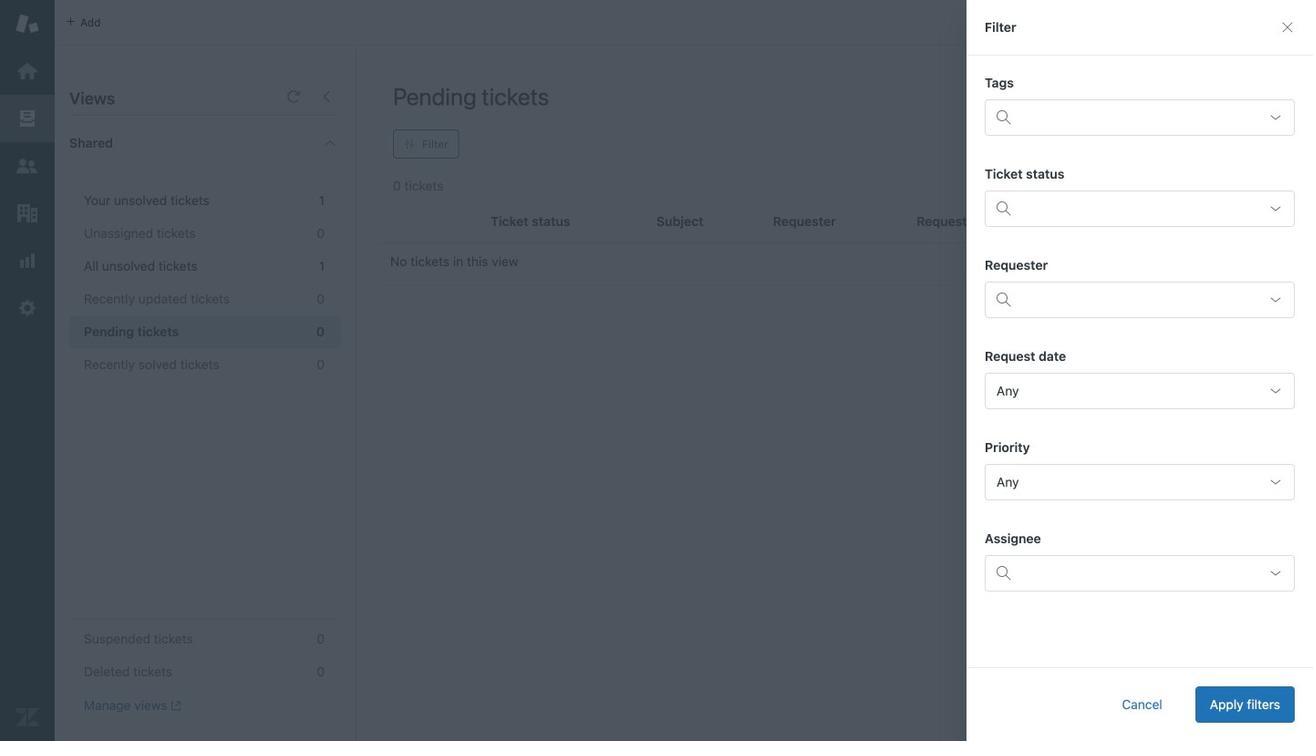 Task type: vqa. For each thing, say whether or not it's contained in the screenshot.
"Remove" "icon"
no



Task type: describe. For each thing, give the bounding box(es) containing it.
opens in a new tab image
[[167, 701, 181, 712]]

refresh views pane image
[[286, 89, 301, 104]]

zendesk support image
[[16, 12, 39, 36]]

main element
[[0, 0, 55, 741]]

zendesk image
[[16, 706, 39, 730]]

views image
[[16, 107, 39, 130]]



Task type: locate. For each thing, give the bounding box(es) containing it.
None field
[[1020, 103, 1256, 132], [985, 373, 1295, 409], [985, 464, 1295, 501], [1020, 103, 1256, 132], [985, 373, 1295, 409], [985, 464, 1295, 501]]

admin image
[[16, 296, 39, 320]]

heading
[[55, 116, 356, 171]]

organizations image
[[16, 202, 39, 225]]

hide panel views image
[[319, 89, 334, 104]]

reporting image
[[16, 249, 39, 273]]

dialog
[[967, 0, 1313, 741]]

customers image
[[16, 154, 39, 178]]

close drawer image
[[1280, 20, 1295, 35]]

get started image
[[16, 59, 39, 83]]



